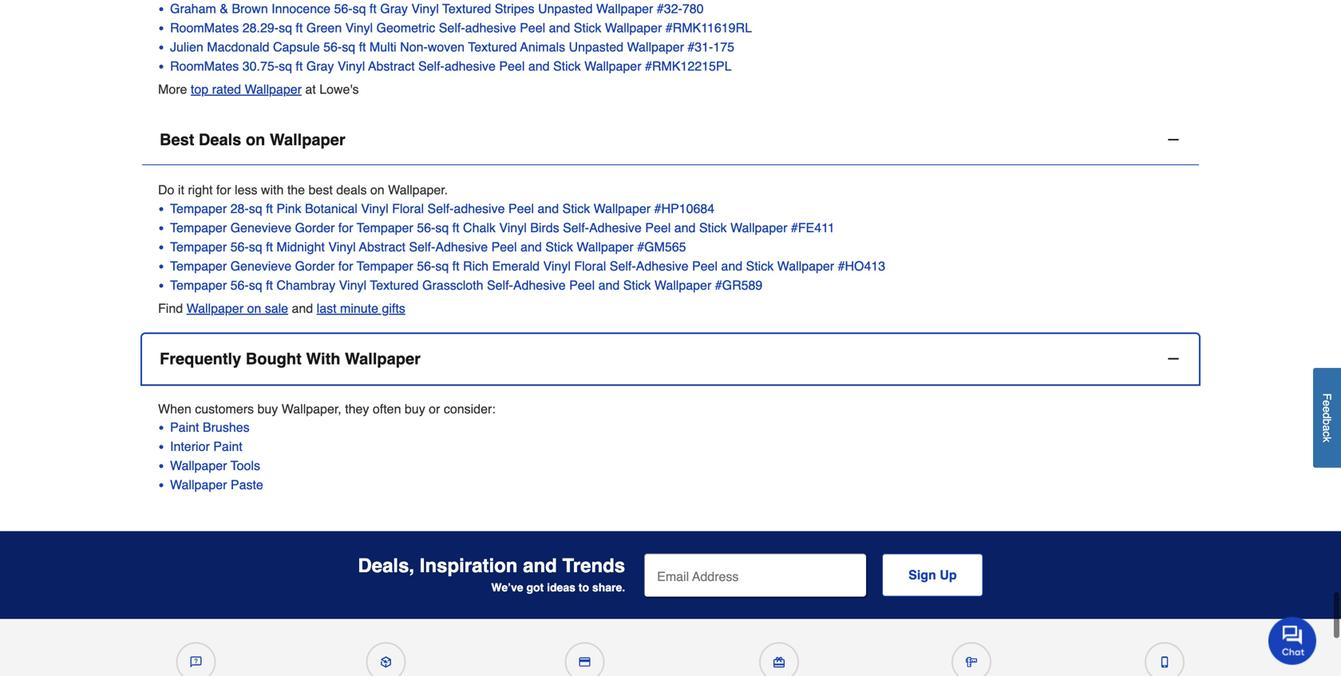 Task type: vqa. For each thing, say whether or not it's contained in the screenshot.
Macdonald
yes



Task type: describe. For each thing, give the bounding box(es) containing it.
best deals on wallpaper
[[160, 131, 346, 149]]

sign up form
[[645, 554, 984, 599]]

at
[[305, 82, 316, 97]]

56- up green
[[334, 1, 353, 16]]

last minute gifts link
[[317, 301, 406, 316]]

minus image for frequently bought with wallpaper
[[1166, 351, 1182, 367]]

find wallpaper on sale and last minute gifts
[[158, 301, 406, 316]]

vinyl down botanical at the top left of page
[[329, 239, 356, 254]]

ft down with
[[266, 201, 273, 216]]

sale
[[265, 301, 288, 316]]

tempaper 56-sq ft midnight vinyl abstract self-adhesive peel and stick wallpaper #gm565 link
[[170, 237, 1184, 257]]

on for sale
[[247, 301, 261, 316]]

wallpaper.
[[388, 182, 448, 197]]

0 vertical spatial unpasted
[[538, 1, 593, 16]]

gift card image
[[774, 657, 785, 668]]

30.75-
[[243, 59, 279, 73]]

vinyl down deals at the left
[[361, 201, 389, 216]]

#32-
[[657, 1, 683, 16]]

they
[[345, 402, 369, 416]]

roommates 28.29-sq ft green vinyl geometric self-adhesive peel and stick wallpaper #rmk11619rl link
[[170, 18, 1184, 37]]

1 gorder from the top
[[295, 220, 335, 235]]

customers
[[195, 402, 254, 416]]

1 vertical spatial textured
[[468, 39, 517, 54]]

#rmk11619rl
[[666, 20, 752, 35]]

sq up the capsule
[[279, 20, 292, 35]]

adhesive down #gm565
[[636, 259, 689, 273]]

chambray
[[277, 278, 336, 293]]

rich
[[463, 259, 489, 273]]

1 horizontal spatial gray
[[380, 1, 408, 16]]

on inside do it right for less with the best deals on wallpaper. tempaper 28-sq ft pink botanical vinyl floral self-adhesive peel and stick wallpaper #hp10684 tempaper genevieve gorder for tempaper 56-sq ft chalk vinyl birds self-adhesive peel and stick wallpaper #fe411 tempaper 56-sq ft midnight vinyl abstract self-adhesive peel and stick wallpaper #gm565 tempaper genevieve gorder for tempaper 56-sq ft rich emerald vinyl floral self-adhesive peel and stick wallpaper #ho413 tempaper 56-sq ft chambray vinyl textured grasscloth self-adhesive peel and stick wallpaper #gr589
[[371, 182, 385, 197]]

vinyl down birds
[[544, 259, 571, 273]]

graham & brown innocence 56-sq ft gray vinyl textured stripes unpasted wallpaper #32-780 roommates 28.29-sq ft green vinyl geometric self-adhesive peel and stick wallpaper #rmk11619rl julien macdonald capsule 56-sq ft multi non-woven textured animals unpasted wallpaper #31-175 roommates 30.75-sq ft gray vinyl abstract self-adhesive peel and stick wallpaper #rmk12215pl
[[170, 1, 752, 73]]

midnight
[[277, 239, 325, 254]]

adhesive up the rich on the left of the page
[[436, 239, 488, 254]]

#gm565
[[638, 239, 687, 254]]

right
[[188, 182, 213, 197]]

1 genevieve from the top
[[231, 220, 292, 235]]

inspiration
[[420, 555, 518, 577]]

2 genevieve from the top
[[231, 259, 292, 273]]

28-
[[231, 201, 249, 216]]

and up #gr589
[[722, 259, 743, 273]]

vinyl up lowe's
[[338, 59, 365, 73]]

#gr589
[[715, 278, 763, 293]]

graham
[[170, 1, 216, 16]]

chat invite button image
[[1269, 617, 1318, 665]]

56- down green
[[324, 39, 342, 54]]

do it right for less with the best deals on wallpaper. tempaper 28-sq ft pink botanical vinyl floral self-adhesive peel and stick wallpaper #hp10684 tempaper genevieve gorder for tempaper 56-sq ft chalk vinyl birds self-adhesive peel and stick wallpaper #fe411 tempaper 56-sq ft midnight vinyl abstract self-adhesive peel and stick wallpaper #gm565 tempaper genevieve gorder for tempaper 56-sq ft rich emerald vinyl floral self-adhesive peel and stick wallpaper #ho413 tempaper 56-sq ft chambray vinyl textured grasscloth self-adhesive peel and stick wallpaper #gr589
[[158, 182, 886, 293]]

trends
[[563, 555, 626, 577]]

up
[[940, 568, 957, 583]]

frequently bought with wallpaper button
[[142, 334, 1200, 384]]

28.29-
[[243, 20, 279, 35]]

the
[[287, 182, 305, 197]]

adhesive inside do it right for less with the best deals on wallpaper. tempaper 28-sq ft pink botanical vinyl floral self-adhesive peel and stick wallpaper #hp10684 tempaper genevieve gorder for tempaper 56-sq ft chalk vinyl birds self-adhesive peel and stick wallpaper #fe411 tempaper 56-sq ft midnight vinyl abstract self-adhesive peel and stick wallpaper #gm565 tempaper genevieve gorder for tempaper 56-sq ft rich emerald vinyl floral self-adhesive peel and stick wallpaper #ho413 tempaper 56-sq ft chambray vinyl textured grasscloth self-adhesive peel and stick wallpaper #gr589
[[454, 201, 505, 216]]

sign up
[[909, 568, 957, 583]]

2 roommates from the top
[[170, 59, 239, 73]]

last
[[317, 301, 337, 316]]

mobile image
[[1160, 657, 1171, 668]]

&
[[220, 1, 228, 16]]

gifts
[[382, 301, 406, 316]]

56- up grasscloth
[[417, 259, 436, 273]]

with
[[261, 182, 284, 197]]

1 vertical spatial gray
[[307, 59, 334, 73]]

f e e d b a c k
[[1322, 394, 1334, 443]]

sq up wallpaper on sale link
[[249, 278, 262, 293]]

best deals on wallpaper button
[[142, 115, 1200, 165]]

chalk
[[463, 220, 496, 235]]

ft up the sale
[[266, 278, 273, 293]]

wallpaper on sale link
[[187, 301, 288, 316]]

interior
[[170, 439, 210, 454]]

find
[[158, 301, 183, 316]]

with
[[306, 350, 341, 368]]

tempaper 56-sq ft chambray vinyl textured grasscloth self-adhesive peel and stick wallpaper #gr589 link
[[170, 276, 1184, 295]]

dimensions image
[[966, 657, 978, 668]]

tempaper genevieve gorder for tempaper 56-sq ft chalk vinyl birds self-adhesive peel and stick wallpaper #fe411 link
[[170, 218, 1184, 237]]

self- up woven
[[439, 20, 465, 35]]

sq down the capsule
[[279, 59, 292, 73]]

1 vertical spatial for
[[338, 220, 353, 235]]

56- down '28-'
[[231, 239, 249, 254]]

1 buy from the left
[[258, 402, 278, 416]]

vinyl up geometric
[[412, 1, 439, 16]]

sign
[[909, 568, 937, 583]]

brushes
[[203, 420, 250, 435]]

birds
[[531, 220, 560, 235]]

lowe's
[[320, 82, 359, 97]]

2 vertical spatial for
[[338, 259, 353, 273]]

56- up wallpaper on sale link
[[231, 278, 249, 293]]

2 e from the top
[[1322, 407, 1334, 413]]

780
[[683, 1, 704, 16]]

we've
[[492, 582, 524, 594]]

a
[[1322, 425, 1334, 432]]

emerald
[[492, 259, 540, 273]]

julien
[[170, 39, 204, 54]]

best
[[160, 131, 194, 149]]

and up animals
[[549, 20, 571, 35]]

wallpaper paste link
[[170, 476, 1184, 495]]

and up birds
[[538, 201, 559, 216]]

1 horizontal spatial paint
[[213, 439, 243, 454]]

self- right birds
[[563, 220, 589, 235]]

rated
[[212, 82, 241, 97]]

#31-
[[688, 39, 714, 54]]

ideas
[[547, 582, 576, 594]]

wallpaper,
[[282, 402, 342, 416]]

ft down innocence
[[296, 20, 303, 35]]

sq right innocence
[[353, 1, 366, 16]]

roommates 30.75-sq ft gray vinyl abstract self-adhesive peel and stick wallpaper #rmk12215pl link
[[170, 57, 1184, 76]]



Task type: locate. For each thing, give the bounding box(es) containing it.
share.
[[593, 582, 626, 594]]

1 horizontal spatial floral
[[575, 259, 607, 273]]

got
[[527, 582, 544, 594]]

2 vertical spatial on
[[247, 301, 261, 316]]

abstract inside graham & brown innocence 56-sq ft gray vinyl textured stripes unpasted wallpaper #32-780 roommates 28.29-sq ft green vinyl geometric self-adhesive peel and stick wallpaper #rmk11619rl julien macdonald capsule 56-sq ft multi non-woven textured animals unpasted wallpaper #31-175 roommates 30.75-sq ft gray vinyl abstract self-adhesive peel and stick wallpaper #rmk12215pl
[[368, 59, 415, 73]]

or
[[429, 402, 440, 416]]

1 vertical spatial paint
[[213, 439, 243, 454]]

textured up woven
[[443, 1, 491, 16]]

roommates up top
[[170, 59, 239, 73]]

pickup image
[[381, 657, 392, 668]]

vinyl left birds
[[500, 220, 527, 235]]

pink
[[277, 201, 302, 216]]

175
[[714, 39, 735, 54]]

multi
[[370, 39, 397, 54]]

floral right the emerald
[[575, 259, 607, 273]]

1 vertical spatial abstract
[[359, 239, 406, 254]]

top
[[191, 82, 209, 97]]

0 vertical spatial gorder
[[295, 220, 335, 235]]

ft
[[370, 1, 377, 16], [296, 20, 303, 35], [359, 39, 366, 54], [296, 59, 303, 73], [266, 201, 273, 216], [453, 220, 460, 235], [266, 239, 273, 254], [453, 259, 460, 273], [266, 278, 273, 293]]

deals, inspiration and trends we've got ideas to share.
[[358, 555, 626, 594]]

grasscloth
[[423, 278, 484, 293]]

sq left chalk
[[436, 220, 449, 235]]

deals,
[[358, 555, 415, 577]]

genevieve down midnight
[[231, 259, 292, 273]]

on
[[246, 131, 265, 149], [371, 182, 385, 197], [247, 301, 261, 316]]

e up 'd'
[[1322, 401, 1334, 407]]

innocence
[[272, 1, 331, 16]]

1 minus image from the top
[[1166, 132, 1182, 148]]

deals
[[199, 131, 241, 149]]

b
[[1322, 419, 1334, 425]]

minus image for best deals on wallpaper
[[1166, 132, 1182, 148]]

on right deals
[[246, 131, 265, 149]]

0 vertical spatial adhesive
[[465, 20, 517, 35]]

gray up at
[[307, 59, 334, 73]]

0 vertical spatial genevieve
[[231, 220, 292, 235]]

sq left multi
[[342, 39, 356, 54]]

stripes
[[495, 1, 535, 16]]

0 vertical spatial abstract
[[368, 59, 415, 73]]

frequently
[[160, 350, 241, 368]]

unpasted
[[538, 1, 593, 16], [569, 39, 624, 54]]

abstract
[[368, 59, 415, 73], [359, 239, 406, 254]]

sq
[[353, 1, 366, 16], [279, 20, 292, 35], [342, 39, 356, 54], [279, 59, 292, 73], [249, 201, 262, 216], [436, 220, 449, 235], [249, 239, 262, 254], [436, 259, 449, 273], [249, 278, 262, 293]]

and inside deals, inspiration and trends we've got ideas to share.
[[523, 555, 557, 577]]

wallpaper tools link
[[170, 457, 1184, 476]]

less
[[235, 182, 258, 197]]

gorder
[[295, 220, 335, 235], [295, 259, 335, 273]]

k
[[1322, 437, 1334, 443]]

paint up interior
[[170, 420, 199, 435]]

minute
[[340, 301, 379, 316]]

0 vertical spatial minus image
[[1166, 132, 1182, 148]]

tools
[[231, 459, 260, 473]]

sq up grasscloth
[[436, 259, 449, 273]]

0 horizontal spatial floral
[[392, 201, 424, 216]]

1 vertical spatial roommates
[[170, 59, 239, 73]]

0 vertical spatial on
[[246, 131, 265, 149]]

credit card image
[[579, 657, 591, 668]]

often
[[373, 402, 401, 416]]

tempaper 28-sq ft pink botanical vinyl floral self-adhesive peel and stick wallpaper #hp10684 link
[[170, 199, 1184, 218]]

botanical
[[305, 201, 358, 216]]

gorder up midnight
[[295, 220, 335, 235]]

vinyl
[[412, 1, 439, 16], [346, 20, 373, 35], [338, 59, 365, 73], [361, 201, 389, 216], [500, 220, 527, 235], [329, 239, 356, 254], [544, 259, 571, 273], [339, 278, 367, 293]]

customer care image
[[190, 657, 202, 668]]

adhesive up #gm565
[[589, 220, 642, 235]]

#ho413
[[838, 259, 886, 273]]

0 vertical spatial roommates
[[170, 20, 239, 35]]

1 vertical spatial on
[[371, 182, 385, 197]]

textured down stripes
[[468, 39, 517, 54]]

adhesive
[[589, 220, 642, 235], [436, 239, 488, 254], [636, 259, 689, 273], [513, 278, 566, 293]]

ft down the capsule
[[296, 59, 303, 73]]

sq down '28-'
[[249, 239, 262, 254]]

wallpaper
[[597, 1, 654, 16], [605, 20, 662, 35], [627, 39, 684, 54], [585, 59, 642, 73], [245, 82, 302, 97], [270, 131, 346, 149], [594, 201, 651, 216], [731, 220, 788, 235], [577, 239, 634, 254], [778, 259, 835, 273], [655, 278, 712, 293], [187, 301, 244, 316], [345, 350, 421, 368], [170, 459, 227, 473], [170, 478, 227, 493]]

vinyl up multi
[[346, 20, 373, 35]]

adhesive down stripes
[[465, 20, 517, 35]]

when
[[158, 402, 192, 416]]

self- up grasscloth
[[409, 239, 436, 254]]

gorder up the chambray
[[295, 259, 335, 273]]

1 roommates from the top
[[170, 20, 239, 35]]

on right deals at the left
[[371, 182, 385, 197]]

non-
[[400, 39, 428, 54]]

2 buy from the left
[[405, 402, 425, 416]]

animals
[[520, 39, 566, 54]]

julien macdonald capsule 56-sq ft multi non-woven textured animals unpasted wallpaper #31-175 link
[[170, 37, 1184, 57]]

geometric
[[377, 20, 436, 35]]

e
[[1322, 401, 1334, 407], [1322, 407, 1334, 413]]

for up minute at the top
[[338, 259, 353, 273]]

0 vertical spatial for
[[216, 182, 231, 197]]

d
[[1322, 413, 1334, 419]]

textured
[[443, 1, 491, 16], [468, 39, 517, 54], [370, 278, 419, 293]]

0 vertical spatial paint
[[170, 420, 199, 435]]

0 horizontal spatial gray
[[307, 59, 334, 73]]

f
[[1322, 394, 1334, 401]]

gray up geometric
[[380, 1, 408, 16]]

paint brushes link
[[170, 418, 1184, 437]]

tempaper
[[170, 201, 227, 216], [170, 220, 227, 235], [357, 220, 414, 235], [170, 239, 227, 254], [170, 259, 227, 273], [357, 259, 414, 273], [170, 278, 227, 293]]

for down botanical at the top left of page
[[338, 220, 353, 235]]

graham & brown innocence 56-sq ft gray vinyl textured stripes unpasted wallpaper #32-780 link
[[170, 0, 1184, 18]]

and down animals
[[529, 59, 550, 73]]

genevieve down '28-'
[[231, 220, 292, 235]]

to
[[579, 582, 589, 594]]

genevieve
[[231, 220, 292, 235], [231, 259, 292, 273]]

green
[[307, 20, 342, 35]]

consider:
[[444, 402, 496, 416]]

1 vertical spatial genevieve
[[231, 259, 292, 273]]

more
[[158, 82, 187, 97]]

2 gorder from the top
[[295, 259, 335, 273]]

tempaper genevieve gorder for tempaper 56-sq ft rich emerald vinyl floral self-adhesive peel and stick wallpaper #ho413 link
[[170, 257, 1184, 276]]

1 horizontal spatial buy
[[405, 402, 425, 416]]

brown
[[232, 1, 268, 16]]

c
[[1322, 432, 1334, 437]]

and
[[549, 20, 571, 35], [529, 59, 550, 73], [538, 201, 559, 216], [675, 220, 696, 235], [521, 239, 542, 254], [722, 259, 743, 273], [599, 278, 620, 293], [292, 301, 313, 316], [523, 555, 557, 577]]

do
[[158, 182, 174, 197]]

textured up gifts
[[370, 278, 419, 293]]

peel
[[520, 20, 546, 35], [499, 59, 525, 73], [509, 201, 534, 216], [646, 220, 671, 235], [492, 239, 517, 254], [692, 259, 718, 273], [570, 278, 595, 293]]

abstract inside do it right for less with the best deals on wallpaper. tempaper 28-sq ft pink botanical vinyl floral self-adhesive peel and stick wallpaper #hp10684 tempaper genevieve gorder for tempaper 56-sq ft chalk vinyl birds self-adhesive peel and stick wallpaper #fe411 tempaper 56-sq ft midnight vinyl abstract self-adhesive peel and stick wallpaper #gm565 tempaper genevieve gorder for tempaper 56-sq ft rich emerald vinyl floral self-adhesive peel and stick wallpaper #ho413 tempaper 56-sq ft chambray vinyl textured grasscloth self-adhesive peel and stick wallpaper #gr589
[[359, 239, 406, 254]]

minus image inside frequently bought with wallpaper button
[[1166, 351, 1182, 367]]

self- down tempaper 56-sq ft midnight vinyl abstract self-adhesive peel and stick wallpaper #gm565 link
[[610, 259, 636, 273]]

deals
[[336, 182, 367, 197]]

f e e d b a c k button
[[1314, 368, 1342, 468]]

paint
[[170, 420, 199, 435], [213, 439, 243, 454]]

56-
[[334, 1, 353, 16], [324, 39, 342, 54], [417, 220, 436, 235], [231, 239, 249, 254], [417, 259, 436, 273], [231, 278, 249, 293]]

capsule
[[273, 39, 320, 54]]

roommates
[[170, 20, 239, 35], [170, 59, 239, 73]]

sign up button
[[883, 554, 984, 597]]

and down the chambray
[[292, 301, 313, 316]]

interior paint link
[[170, 437, 1184, 457]]

#fe411
[[791, 220, 835, 235]]

when customers buy wallpaper, they often buy or consider: paint brushes interior paint wallpaper tools wallpaper paste
[[158, 402, 496, 493]]

roommates down graham
[[170, 20, 239, 35]]

minus image
[[1166, 132, 1182, 148], [1166, 351, 1182, 367]]

top rated wallpaper link
[[191, 82, 302, 97]]

2 vertical spatial adhesive
[[454, 201, 505, 216]]

buy right customers
[[258, 402, 278, 416]]

and up got
[[523, 555, 557, 577]]

adhesive down the emerald
[[513, 278, 566, 293]]

floral down wallpaper.
[[392, 201, 424, 216]]

0 vertical spatial gray
[[380, 1, 408, 16]]

minus image inside 'best deals on wallpaper' button
[[1166, 132, 1182, 148]]

on left the sale
[[247, 301, 261, 316]]

bought
[[246, 350, 302, 368]]

adhesive down woven
[[445, 59, 496, 73]]

self- down wallpaper.
[[428, 201, 454, 216]]

#rmk12215pl
[[645, 59, 732, 73]]

56- down wallpaper.
[[417, 220, 436, 235]]

self- down the emerald
[[487, 278, 513, 293]]

e up b
[[1322, 407, 1334, 413]]

2 minus image from the top
[[1166, 351, 1182, 367]]

Email Address email field
[[645, 554, 867, 597]]

textured inside do it right for less with the best deals on wallpaper. tempaper 28-sq ft pink botanical vinyl floral self-adhesive peel and stick wallpaper #hp10684 tempaper genevieve gorder for tempaper 56-sq ft chalk vinyl birds self-adhesive peel and stick wallpaper #fe411 tempaper 56-sq ft midnight vinyl abstract self-adhesive peel and stick wallpaper #gm565 tempaper genevieve gorder for tempaper 56-sq ft rich emerald vinyl floral self-adhesive peel and stick wallpaper #ho413 tempaper 56-sq ft chambray vinyl textured grasscloth self-adhesive peel and stick wallpaper #gr589
[[370, 278, 419, 293]]

woven
[[428, 39, 465, 54]]

on for wallpaper
[[246, 131, 265, 149]]

1 vertical spatial gorder
[[295, 259, 335, 273]]

and down tempaper genevieve gorder for tempaper 56-sq ft rich emerald vinyl floral self-adhesive peel and stick wallpaper #ho413 link
[[599, 278, 620, 293]]

best
[[309, 182, 333, 197]]

1 vertical spatial unpasted
[[569, 39, 624, 54]]

self- down woven
[[419, 59, 445, 73]]

0 horizontal spatial buy
[[258, 402, 278, 416]]

ft left multi
[[359, 39, 366, 54]]

ft up geometric
[[370, 1, 377, 16]]

abstract for sq
[[359, 239, 406, 254]]

0 horizontal spatial paint
[[170, 420, 199, 435]]

it
[[178, 182, 184, 197]]

1 vertical spatial floral
[[575, 259, 607, 273]]

adhesive up chalk
[[454, 201, 505, 216]]

for left less
[[216, 182, 231, 197]]

abstract down multi
[[368, 59, 415, 73]]

macdonald
[[207, 39, 270, 54]]

frequently bought with wallpaper
[[160, 350, 421, 368]]

unpasted right animals
[[569, 39, 624, 54]]

1 vertical spatial minus image
[[1166, 351, 1182, 367]]

and down #hp10684
[[675, 220, 696, 235]]

ft up grasscloth
[[453, 259, 460, 273]]

on inside button
[[246, 131, 265, 149]]

ft left midnight
[[266, 239, 273, 254]]

and down birds
[[521, 239, 542, 254]]

abstract for 56-
[[368, 59, 415, 73]]

0 vertical spatial floral
[[392, 201, 424, 216]]

paint down brushes
[[213, 439, 243, 454]]

self-
[[439, 20, 465, 35], [419, 59, 445, 73], [428, 201, 454, 216], [563, 220, 589, 235], [409, 239, 436, 254], [610, 259, 636, 273], [487, 278, 513, 293]]

more top rated wallpaper at lowe's
[[158, 82, 359, 97]]

#hp10684
[[655, 201, 715, 216]]

vinyl up minute at the top
[[339, 278, 367, 293]]

ft left chalk
[[453, 220, 460, 235]]

2 vertical spatial textured
[[370, 278, 419, 293]]

abstract up gifts
[[359, 239, 406, 254]]

0 vertical spatial textured
[[443, 1, 491, 16]]

buy left or at the left
[[405, 402, 425, 416]]

1 vertical spatial adhesive
[[445, 59, 496, 73]]

sq down less
[[249, 201, 262, 216]]

unpasted up animals
[[538, 1, 593, 16]]

paste
[[231, 478, 263, 493]]

1 e from the top
[[1322, 401, 1334, 407]]

gray
[[380, 1, 408, 16], [307, 59, 334, 73]]



